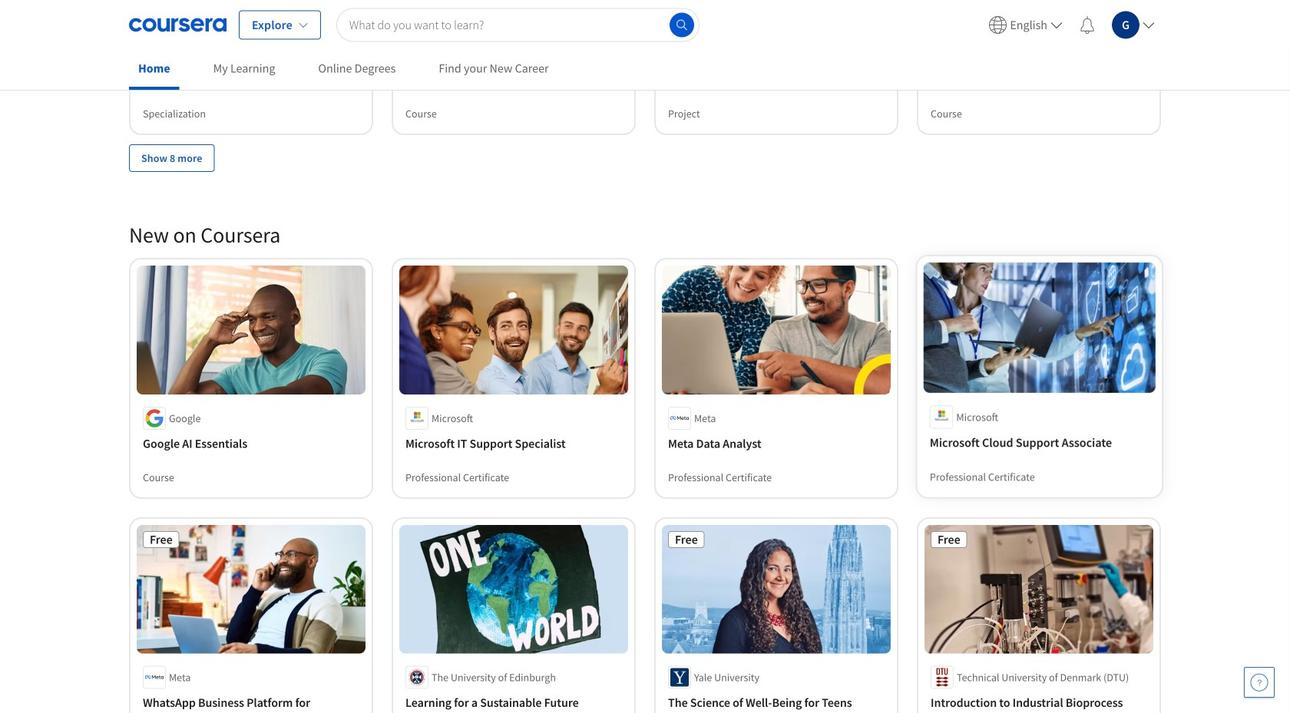 Task type: vqa. For each thing, say whether or not it's contained in the screenshot.
"GROUP" to the middle
no



Task type: locate. For each thing, give the bounding box(es) containing it.
None search field
[[336, 8, 700, 42]]

grow your skill set collection element
[[120, 0, 1171, 197]]

menu
[[983, 0, 1162, 50]]

coursera image
[[129, 13, 227, 37]]

help center image
[[1251, 674, 1269, 692]]



Task type: describe. For each thing, give the bounding box(es) containing it.
What do you want to learn? text field
[[336, 8, 700, 42]]

new on coursera collection element
[[120, 197, 1171, 714]]



